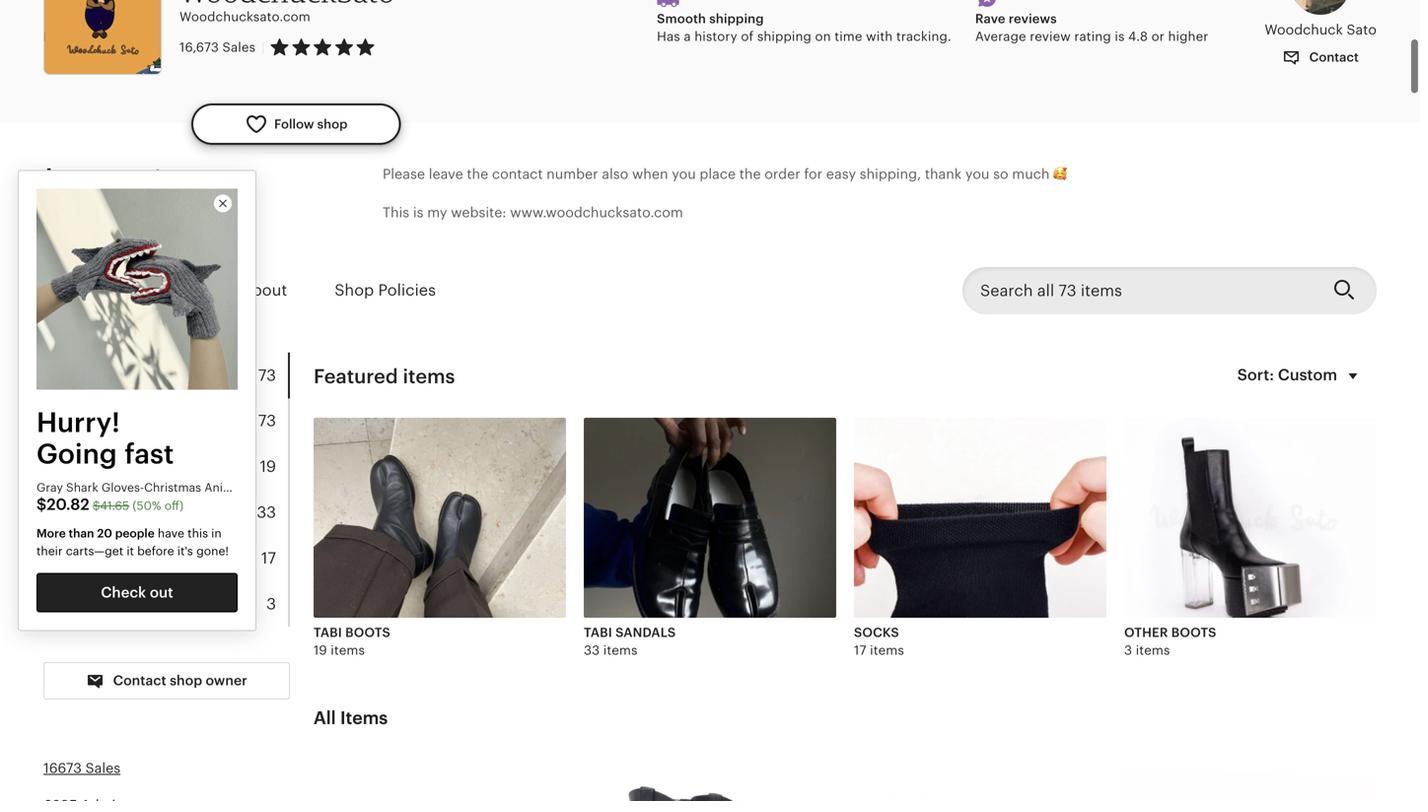 Task type: locate. For each thing, give the bounding box(es) containing it.
items inside "other boots 3 items"
[[1136, 644, 1170, 659]]

check
[[101, 585, 146, 602]]

items
[[43, 282, 85, 299], [340, 709, 388, 729]]

woodchucksato tabi western boots image
[[314, 741, 566, 802], [584, 741, 836, 802]]

sales for 16673
[[85, 761, 120, 777]]

rating
[[1075, 29, 1111, 44]]

has
[[657, 29, 680, 44]]

shop policies link
[[335, 268, 436, 314]]

contact left owner
[[113, 673, 166, 689]]

you right "when" at the left top
[[672, 166, 696, 182]]

73
[[258, 367, 276, 384], [258, 412, 276, 430]]

items for tabi boots 19 items
[[331, 644, 365, 659]]

sort: custom button
[[1226, 353, 1377, 400]]

featured items
[[314, 365, 455, 388]]

1 horizontal spatial sandals
[[616, 626, 676, 641]]

contact
[[492, 166, 543, 182]]

tabi boots 19 items
[[314, 626, 391, 659]]

more
[[36, 527, 66, 541]]

on inside smooth shipping has a history of shipping on time with tracking.
[[815, 29, 831, 44]]

6 tab from the top
[[43, 582, 288, 627]]

0 vertical spatial 19
[[260, 458, 276, 476]]

woodchucksato.com
[[180, 9, 311, 24]]

1 horizontal spatial socks
[[854, 626, 899, 641]]

tabi inside tabi sandals 33 items
[[584, 626, 612, 641]]

items down last
[[43, 282, 85, 299]]

other for other boots 3 items
[[1124, 626, 1168, 641]]

is left 4.8
[[1115, 29, 1125, 44]]

items down tabi boots 19 items
[[340, 709, 388, 729]]

0 horizontal spatial 19
[[260, 458, 276, 476]]

0 vertical spatial all
[[43, 367, 63, 384]]

all for all
[[43, 367, 63, 384]]

0 vertical spatial shop
[[317, 117, 348, 132]]

other inside tab
[[43, 596, 96, 613]]

socks inside 'sections' tab list
[[43, 550, 98, 568]]

please
[[383, 166, 425, 182]]

1 vertical spatial 19
[[314, 644, 327, 659]]

shipping
[[709, 11, 764, 26], [757, 29, 812, 44]]

sandals inside 'sections' tab list
[[81, 504, 153, 522]]

have
[[158, 527, 184, 541]]

1 horizontal spatial the
[[740, 166, 761, 182]]

have this in their carts—get it before it's gone!
[[36, 527, 229, 558]]

shop left owner
[[170, 673, 202, 689]]

1 vertical spatial shop
[[170, 673, 202, 689]]

sort:
[[1238, 366, 1274, 384]]

in
[[211, 527, 222, 541]]

socks inside socks 17 items
[[854, 626, 899, 641]]

1 vertical spatial on
[[128, 186, 144, 201]]

0 vertical spatial 17
[[261, 550, 276, 568]]

1 horizontal spatial woodchucksato tabi western boots image
[[584, 741, 836, 802]]

1 vertical spatial all
[[314, 709, 336, 729]]

17 inside tab
[[261, 550, 276, 568]]

items inside tabi sandals 33 items
[[603, 644, 638, 659]]

Search all 73 items text field
[[963, 267, 1318, 314]]

tabi for tabi boots
[[43, 458, 77, 476]]

1 vertical spatial 73
[[258, 412, 276, 430]]

1 horizontal spatial contact
[[1306, 50, 1359, 64]]

1 vertical spatial contact
[[113, 673, 166, 689]]

for
[[804, 166, 823, 182]]

1 vertical spatial sales
[[85, 761, 120, 777]]

follow shop
[[274, 117, 348, 132]]

4 tab from the top
[[43, 490, 288, 536]]

on
[[815, 29, 831, 44], [128, 186, 144, 201]]

0 horizontal spatial other
[[43, 596, 96, 613]]

other boots
[[43, 596, 154, 613]]

announcement
[[43, 166, 161, 183]]

0 horizontal spatial the
[[467, 166, 488, 182]]

1 horizontal spatial shop
[[317, 117, 348, 132]]

1 tab from the top
[[43, 353, 288, 399]]

1 horizontal spatial 17
[[854, 644, 867, 659]]

time
[[835, 29, 863, 44]]

1 vertical spatial 3
[[1124, 644, 1132, 659]]

0 vertical spatial on
[[815, 29, 831, 44]]

shop for follow
[[317, 117, 348, 132]]

1 vertical spatial other
[[1124, 626, 1168, 641]]

so
[[993, 166, 1009, 182]]

2 tab from the top
[[43, 399, 288, 444]]

0 horizontal spatial sales
[[85, 761, 120, 777]]

tabi
[[43, 458, 77, 476], [43, 504, 77, 522], [314, 626, 342, 641], [584, 626, 612, 641]]

0 horizontal spatial sandals
[[81, 504, 153, 522]]

1 horizontal spatial you
[[966, 166, 990, 182]]

1 the from the left
[[467, 166, 488, 182]]

shipping right of
[[757, 29, 812, 44]]

0 vertical spatial 73
[[258, 367, 276, 384]]

1 horizontal spatial 19
[[314, 644, 327, 659]]

1 vertical spatial 17
[[854, 644, 867, 659]]

1 vertical spatial socks
[[854, 626, 899, 641]]

other
[[43, 596, 96, 613], [1124, 626, 1168, 641]]

is inside rave reviews average review rating is 4.8 or higher
[[1115, 29, 1125, 44]]

other for other boots
[[43, 596, 96, 613]]

sandals inside tabi sandals 33 items
[[616, 626, 676, 641]]

socks 17 items
[[854, 626, 904, 659]]

1 vertical spatial items
[[340, 709, 388, 729]]

0 horizontal spatial all
[[43, 367, 63, 384]]

follow shop button
[[191, 104, 401, 145]]

contact down woodchuck sato
[[1306, 50, 1359, 64]]

0 vertical spatial shipping
[[709, 11, 764, 26]]

their
[[36, 545, 63, 558]]

all inside 'sections' tab list
[[43, 367, 63, 384]]

women's/men's suede leather tabi split-toe bronze boots with 3cm heel height eu35-48 image
[[854, 741, 1107, 802]]

items for tabi sandals 33 items
[[603, 644, 638, 659]]

1 horizontal spatial other
[[1124, 626, 1168, 641]]

going fast
[[36, 438, 174, 470]]

the right the leave
[[467, 166, 488, 182]]

sandals for tabi sandals
[[81, 504, 153, 522]]

items
[[403, 365, 455, 388], [331, 644, 365, 659], [603, 644, 638, 659], [870, 644, 904, 659], [1136, 644, 1170, 659]]

0 horizontal spatial 17
[[261, 550, 276, 568]]

all for all items
[[314, 709, 336, 729]]

on left time
[[815, 29, 831, 44]]

reviews link
[[133, 268, 194, 314]]

0 horizontal spatial you
[[672, 166, 696, 182]]

2 the from the left
[[740, 166, 761, 182]]

0 horizontal spatial 3
[[266, 596, 276, 613]]

shop
[[317, 117, 348, 132], [170, 673, 202, 689]]

items inside tabi boots 19 items
[[331, 644, 365, 659]]

sort: custom
[[1238, 366, 1338, 384]]

hurry!
[[36, 407, 120, 438]]

boots inside "other boots 3 items"
[[1172, 626, 1217, 641]]

16,673 sales link
[[180, 40, 256, 55]]

1 you from the left
[[672, 166, 696, 182]]

1 woodchucksato tabi western boots image from the left
[[314, 741, 566, 802]]

please leave the contact number also when you place the order for easy shipping, thank you so much 🥰
[[383, 166, 1067, 182]]

1 vertical spatial shipping
[[757, 29, 812, 44]]

all up on
[[43, 367, 63, 384]]

0 vertical spatial contact
[[1306, 50, 1359, 64]]

items link
[[43, 268, 85, 314]]

is
[[1115, 29, 1125, 44], [413, 205, 424, 221]]

tracking.
[[896, 29, 952, 44]]

average
[[975, 29, 1026, 44]]

the left order
[[740, 166, 761, 182]]

1 horizontal spatial sales
[[222, 40, 256, 55]]

tabi for tabi boots 19 items
[[314, 626, 342, 641]]

0 horizontal spatial items
[[43, 282, 85, 299]]

sandals for tabi sandals 33 items
[[616, 626, 676, 641]]

sections tab list
[[43, 353, 290, 627]]

history
[[695, 29, 738, 44]]

boots for other boots
[[100, 596, 154, 613]]

you left the so
[[966, 166, 990, 182]]

0 horizontal spatial on
[[128, 186, 144, 201]]

33 inside tab
[[257, 504, 276, 522]]

all down tabi boots 19 items
[[314, 709, 336, 729]]

boots inside tabi boots 19 items
[[345, 626, 391, 641]]

1 horizontal spatial 3
[[1124, 644, 1132, 659]]

1 horizontal spatial 33
[[584, 644, 600, 659]]

carts—get
[[66, 545, 123, 558]]

1 vertical spatial sandals
[[616, 626, 676, 641]]

sales left "|"
[[222, 40, 256, 55]]

(50%
[[133, 500, 161, 513]]

is left my at the top left
[[413, 205, 424, 221]]

1 vertical spatial is
[[413, 205, 424, 221]]

0 vertical spatial sales
[[222, 40, 256, 55]]

1 73 from the top
[[258, 367, 276, 384]]

boots
[[81, 458, 135, 476], [100, 596, 154, 613], [345, 626, 391, 641], [1172, 626, 1217, 641]]

17
[[261, 550, 276, 568], [854, 644, 867, 659]]

0 horizontal spatial shop
[[170, 673, 202, 689]]

shipping up of
[[709, 11, 764, 26]]

2 73 from the top
[[258, 412, 276, 430]]

0 vertical spatial sandals
[[81, 504, 153, 522]]

tab
[[43, 353, 288, 399], [43, 399, 288, 444], [43, 444, 288, 490], [43, 490, 288, 536], [43, 536, 288, 582], [43, 582, 288, 627]]

contact button
[[1268, 39, 1374, 76]]

other boots 3 items
[[1124, 626, 1217, 659]]

33
[[257, 504, 276, 522], [584, 644, 600, 659]]

1 horizontal spatial items
[[340, 709, 388, 729]]

0 vertical spatial is
[[1115, 29, 1125, 44]]

1 horizontal spatial all
[[314, 709, 336, 729]]

3 tab from the top
[[43, 444, 288, 490]]

0 vertical spatial other
[[43, 596, 96, 613]]

0 horizontal spatial 33
[[257, 504, 276, 522]]

about link
[[241, 268, 287, 314]]

tab containing other boots
[[43, 582, 288, 627]]

tab containing on sale
[[43, 399, 288, 444]]

1 vertical spatial 33
[[584, 644, 600, 659]]

woodchuck sato link
[[1265, 2, 1377, 39]]

2022
[[196, 186, 227, 201]]

reviews
[[133, 282, 194, 299]]

shop
[[335, 282, 374, 299]]

0 vertical spatial 3
[[266, 596, 276, 613]]

this is my website: www.woodchucksato.com
[[383, 205, 683, 221]]

announcement last updated on nov 19, 2022
[[43, 166, 227, 201]]

shop right follow
[[317, 117, 348, 132]]

on left nov
[[128, 186, 144, 201]]

0 horizontal spatial woodchucksato tabi western boots image
[[314, 741, 566, 802]]

73 for on sale
[[258, 412, 276, 430]]

contact
[[1306, 50, 1359, 64], [113, 673, 166, 689]]

0 horizontal spatial socks
[[43, 550, 98, 568]]

contact inside button
[[113, 673, 166, 689]]

tab containing tabi sandals
[[43, 490, 288, 536]]

0 vertical spatial socks
[[43, 550, 98, 568]]

rave
[[975, 11, 1006, 26]]

other inside "other boots 3 items"
[[1124, 626, 1168, 641]]

sales right 16673
[[85, 761, 120, 777]]

0 vertical spatial items
[[43, 282, 85, 299]]

0 vertical spatial 33
[[257, 504, 276, 522]]

all
[[43, 367, 63, 384], [314, 709, 336, 729]]

1 horizontal spatial on
[[815, 29, 831, 44]]

3 inside 'sections' tab list
[[266, 596, 276, 613]]

boots for other boots 3 items
[[1172, 626, 1217, 641]]

33 inside tabi sandals 33 items
[[584, 644, 600, 659]]

5 tab from the top
[[43, 536, 288, 582]]

contact inside 'button'
[[1306, 50, 1359, 64]]

1 horizontal spatial is
[[1115, 29, 1125, 44]]

0 horizontal spatial contact
[[113, 673, 166, 689]]

0 horizontal spatial is
[[413, 205, 424, 221]]

tabi inside tabi boots 19 items
[[314, 626, 342, 641]]

2 you from the left
[[966, 166, 990, 182]]



Task type: describe. For each thing, give the bounding box(es) containing it.
$20.82
[[36, 496, 89, 514]]

on inside announcement last updated on nov 19, 2022
[[128, 186, 144, 201]]

tabi boots image
[[314, 418, 566, 619]]

also
[[602, 166, 629, 182]]

tab containing all
[[43, 353, 288, 399]]

rave reviews average review rating is 4.8 or higher
[[975, 11, 1209, 44]]

this
[[188, 527, 208, 541]]

on sale
[[43, 412, 100, 430]]

it's gone!
[[177, 545, 229, 558]]

shop for contact
[[170, 673, 202, 689]]

all items
[[314, 709, 388, 729]]

tab containing tabi boots
[[43, 444, 288, 490]]

easy
[[826, 166, 856, 182]]

boots for tabi boots
[[81, 458, 135, 476]]

tabi for tabi sandals
[[43, 504, 77, 522]]

smooth shipping has a history of shipping on time with tracking.
[[657, 11, 952, 44]]

of
[[741, 29, 754, 44]]

73 for all
[[258, 367, 276, 384]]

16,673 sales |
[[180, 40, 265, 55]]

leave
[[429, 166, 463, 182]]

higher
[[1168, 29, 1209, 44]]

smooth
[[657, 11, 706, 26]]

this
[[383, 205, 410, 221]]

thank
[[925, 166, 962, 182]]

www.woodchucksato.com
[[510, 205, 683, 221]]

owner
[[206, 673, 247, 689]]

$41.65
[[93, 500, 129, 513]]

boots for tabi boots 19 items
[[345, 626, 391, 641]]

tabi for tabi sandals 33 items
[[584, 626, 612, 641]]

19 inside tabi boots 19 items
[[314, 644, 327, 659]]

people
[[115, 527, 155, 541]]

place
[[700, 166, 736, 182]]

20
[[97, 527, 112, 541]]

sale
[[70, 412, 100, 430]]

16,673
[[180, 40, 219, 55]]

items for other boots 3 items
[[1136, 644, 1170, 659]]

order
[[765, 166, 801, 182]]

policies
[[378, 282, 436, 299]]

tabi boots
[[43, 458, 135, 476]]

more than 20 people
[[36, 527, 155, 541]]

reviews
[[1009, 11, 1057, 26]]

women's/men's leather tabi split-toe burgundy boots with 3cm heel height eu35-48 image
[[1124, 741, 1377, 802]]

socks for socks 17 items
[[854, 626, 899, 641]]

number
[[547, 166, 598, 182]]

before
[[137, 545, 174, 558]]

tabi sandals image
[[584, 418, 836, 619]]

than
[[69, 527, 94, 541]]

tab containing socks
[[43, 536, 288, 582]]

custom
[[1278, 366, 1338, 384]]

contact shop owner button
[[43, 663, 290, 700]]

or
[[1152, 29, 1165, 44]]

nov
[[148, 186, 172, 201]]

last
[[43, 186, 69, 201]]

woodchuck sato
[[1265, 21, 1377, 37]]

with
[[866, 29, 893, 44]]

socks image
[[854, 418, 1107, 619]]

2 woodchucksato tabi western boots image from the left
[[584, 741, 836, 802]]

out
[[150, 585, 173, 602]]

much
[[1012, 166, 1050, 182]]

items inside socks 17 items
[[870, 644, 904, 659]]

hurry! going fast
[[36, 407, 174, 470]]

my
[[427, 205, 447, 221]]

contact for contact
[[1306, 50, 1359, 64]]

19,
[[176, 186, 193, 201]]

when
[[632, 166, 668, 182]]

a
[[684, 29, 691, 44]]

$20.82 $41.65 (50% off)
[[36, 496, 183, 514]]

tabi sandals
[[43, 504, 153, 522]]

website:
[[451, 205, 507, 221]]

it
[[127, 545, 134, 558]]

sato
[[1347, 21, 1377, 37]]

other boots image
[[1124, 418, 1377, 619]]

follow
[[274, 117, 314, 132]]

featured
[[314, 365, 398, 388]]

17 inside socks 17 items
[[854, 644, 867, 659]]

about
[[241, 282, 287, 299]]

review
[[1030, 29, 1071, 44]]

contact for contact shop owner
[[113, 673, 166, 689]]

woodchuck
[[1265, 21, 1343, 37]]

updated
[[73, 186, 125, 201]]

3 inside "other boots 3 items"
[[1124, 644, 1132, 659]]

|
[[261, 40, 265, 55]]

19 inside tab
[[260, 458, 276, 476]]

on
[[43, 412, 66, 430]]

16673
[[43, 761, 82, 777]]

tabi sandals 33 items
[[584, 626, 676, 659]]

shop policies
[[335, 282, 436, 299]]

socks for socks
[[43, 550, 98, 568]]

sales for 16,673
[[222, 40, 256, 55]]

shipping,
[[860, 166, 921, 182]]

4.8
[[1128, 29, 1148, 44]]

contact shop owner
[[110, 673, 247, 689]]



Task type: vqa. For each thing, say whether or not it's contained in the screenshot.
0.00
no



